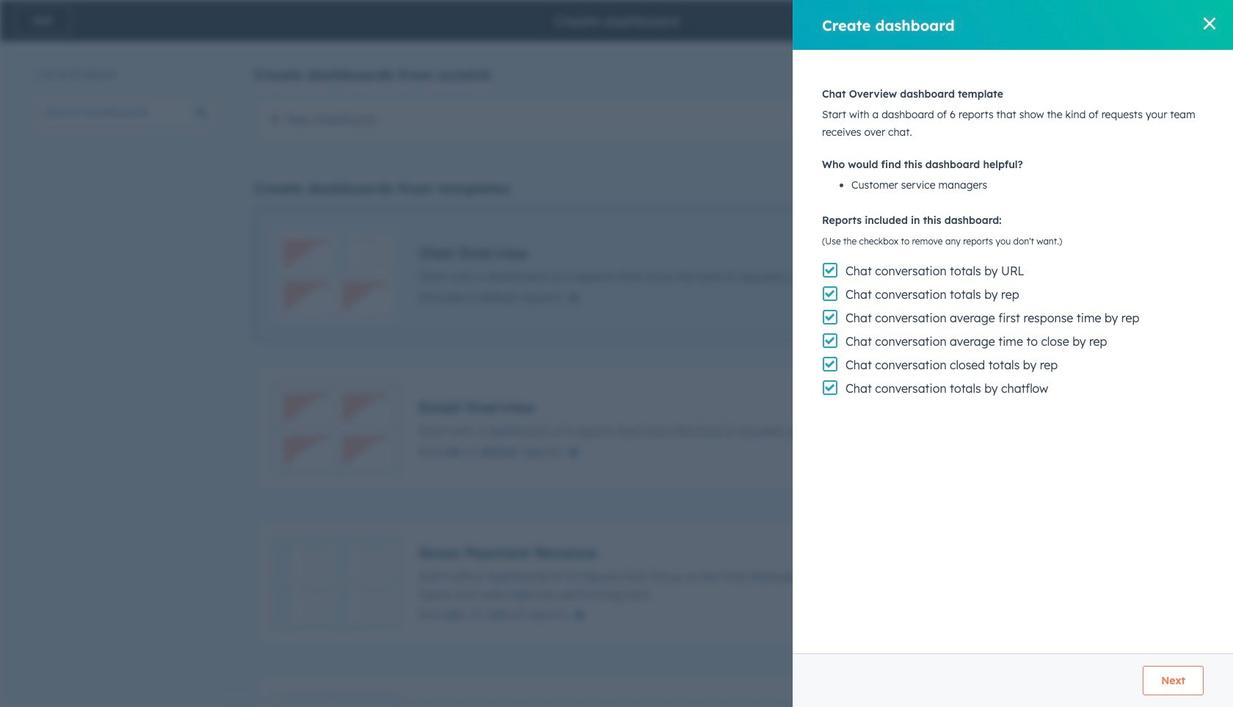 Task type: vqa. For each thing, say whether or not it's contained in the screenshot.
Maria Johnson (Sample Contact) 'link'
no



Task type: locate. For each thing, give the bounding box(es) containing it.
None checkbox
[[254, 209, 1187, 340], [254, 364, 1187, 494], [254, 518, 1187, 648], [254, 209, 1187, 340], [254, 364, 1187, 494], [254, 518, 1187, 648]]

None checkbox
[[254, 95, 1187, 144], [254, 672, 1187, 707], [254, 95, 1187, 144], [254, 672, 1187, 707]]

close image
[[1204, 18, 1216, 29]]



Task type: describe. For each thing, give the bounding box(es) containing it.
Search search field
[[35, 98, 219, 127]]

page section element
[[0, 0, 1234, 41]]



